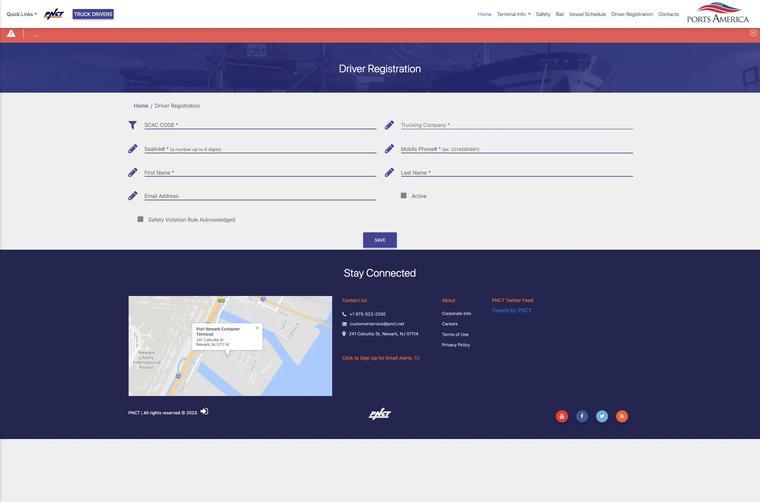 Task type: locate. For each thing, give the bounding box(es) containing it.
email left address
[[145, 193, 157, 199]]

0 vertical spatial driver
[[612, 11, 625, 17]]

sealink#
[[145, 146, 165, 152]]

vessel schedule
[[570, 11, 607, 17]]

1 horizontal spatial driver
[[339, 62, 366, 75]]

* for first name *
[[172, 170, 174, 176]]

schedule
[[585, 11, 607, 17]]

name
[[156, 170, 171, 176], [413, 170, 427, 176]]

Trucking Company * text field
[[401, 117, 633, 129]]

1 horizontal spatial name
[[413, 170, 427, 176]]

0 horizontal spatial info
[[464, 311, 472, 316]]

* down (a
[[172, 170, 174, 176]]

1 vertical spatial info
[[464, 311, 472, 316]]

pnct for pnct | all rights reserved © 2023.
[[129, 417, 140, 422]]

SCAC CODE * search field
[[145, 117, 377, 129]]

click
[[342, 355, 353, 361]]

2200
[[375, 311, 386, 317]]

to left sign
[[355, 355, 359, 361]]

driver
[[612, 11, 625, 17], [339, 62, 366, 75], [155, 103, 170, 109]]

0 horizontal spatial to
[[199, 147, 203, 152]]

1 vertical spatial pnct
[[129, 417, 140, 422]]

0 vertical spatial registration
[[627, 11, 654, 17]]

1 name from the left
[[156, 170, 171, 176]]

links
[[21, 11, 33, 17]]

* left (ex:
[[439, 146, 441, 152]]

None text field
[[145, 141, 377, 153], [401, 141, 633, 153], [145, 141, 377, 153], [401, 141, 633, 153]]

2 name from the left
[[413, 170, 427, 176]]

info inside terminal info link
[[518, 11, 526, 17]]

1 horizontal spatial info
[[518, 11, 526, 17]]

2 horizontal spatial driver registration
[[612, 11, 654, 17]]

pnct for pnct twitter feed
[[492, 297, 505, 303]]

customerservice@pnct.net
[[350, 321, 405, 326]]

privacy policy
[[442, 342, 470, 348]]

1 horizontal spatial to
[[355, 355, 359, 361]]

1 vertical spatial email
[[386, 355, 398, 361]]

vessel
[[570, 11, 584, 17]]

* for scac code *
[[176, 122, 178, 128]]

1 vertical spatial to
[[355, 355, 359, 361]]

active
[[412, 193, 427, 199]]

pnct | all rights reserved © 2023.
[[129, 417, 199, 422]]

rights
[[150, 417, 161, 422]]

1 horizontal spatial safety
[[537, 11, 551, 17]]

0 horizontal spatial safety
[[149, 217, 164, 223]]

truck
[[74, 11, 91, 17]]

first name *
[[145, 170, 174, 176]]

0 horizontal spatial driver
[[155, 103, 170, 109]]

0 vertical spatial email
[[145, 193, 157, 199]]

1 horizontal spatial registration
[[368, 62, 421, 75]]

0 vertical spatial info
[[518, 11, 526, 17]]

safety violation rule acknowledged
[[149, 217, 235, 223]]

registration
[[627, 11, 654, 17], [368, 62, 421, 75], [171, 103, 200, 109]]

... alert
[[0, 25, 761, 43]]

2 vertical spatial driver registration
[[155, 103, 200, 109]]

trucking company *
[[401, 122, 450, 128]]

pnct left twitter
[[492, 297, 505, 303]]

2 vertical spatial driver
[[155, 103, 170, 109]]

contact us
[[342, 297, 367, 303]]

First Name * text field
[[145, 164, 377, 177]]

241 calcutta st, newark, nj 07114 link
[[349, 331, 419, 337]]

0 horizontal spatial registration
[[171, 103, 200, 109]]

about
[[442, 297, 456, 303]]

to left 6
[[199, 147, 203, 152]]

1 horizontal spatial home link
[[476, 8, 495, 20]]

email
[[145, 193, 157, 199], [386, 355, 398, 361]]

name right first
[[156, 170, 171, 176]]

Email Address text field
[[145, 188, 377, 200]]

reserved
[[163, 417, 180, 422]]

info
[[518, 11, 526, 17], [464, 311, 472, 316]]

driver inside driver registration link
[[612, 11, 625, 17]]

pnct
[[492, 297, 505, 303], [129, 417, 140, 422]]

info inside corporate info link
[[464, 311, 472, 316]]

0 vertical spatial home link
[[476, 8, 495, 20]]

of
[[456, 332, 460, 337]]

0 horizontal spatial home
[[134, 103, 148, 109]]

* for mobile phone# * (ex: 3214560987)
[[439, 146, 441, 152]]

safety for safety violation rule acknowledged
[[149, 217, 164, 223]]

* left (a
[[167, 146, 169, 152]]

vessel schedule link
[[567, 8, 609, 20]]

safety left rail
[[537, 11, 551, 17]]

1 vertical spatial safety
[[149, 217, 164, 223]]

home up scac
[[134, 103, 148, 109]]

stay
[[344, 267, 364, 279]]

1 vertical spatial driver
[[339, 62, 366, 75]]

rail
[[556, 11, 564, 17]]

1 vertical spatial driver registration
[[339, 62, 421, 75]]

*
[[176, 122, 178, 128], [448, 122, 450, 128], [167, 146, 169, 152], [439, 146, 441, 152], [172, 170, 174, 176], [429, 170, 431, 176]]

1 vertical spatial registration
[[368, 62, 421, 75]]

0 horizontal spatial pnct
[[129, 417, 140, 422]]

2 horizontal spatial driver
[[612, 11, 625, 17]]

1 horizontal spatial home
[[478, 11, 492, 17]]

0 vertical spatial to
[[199, 147, 203, 152]]

pnct left |
[[129, 417, 140, 422]]

all
[[144, 417, 149, 422]]

0 vertical spatial pnct
[[492, 297, 505, 303]]

1 vertical spatial home link
[[134, 103, 148, 109]]

(a
[[170, 147, 174, 152]]

home
[[478, 11, 492, 17], [134, 103, 148, 109]]

0 vertical spatial driver registration
[[612, 11, 654, 17]]

trucking
[[401, 122, 422, 128]]

corporate
[[442, 311, 463, 316]]

1 horizontal spatial driver registration
[[339, 62, 421, 75]]

driver registration
[[612, 11, 654, 17], [339, 62, 421, 75], [155, 103, 200, 109]]

info right terminal
[[518, 11, 526, 17]]

0 horizontal spatial driver registration
[[155, 103, 200, 109]]

info up careers link
[[464, 311, 472, 316]]

* for last name *
[[429, 170, 431, 176]]

2 vertical spatial registration
[[171, 103, 200, 109]]

terminal info link
[[495, 8, 534, 20]]

violation
[[165, 217, 186, 223]]

* for trucking company *
[[448, 122, 450, 128]]

terms of use link
[[442, 331, 482, 338]]

* right 'last'
[[429, 170, 431, 176]]

* right 'code' at the left top of the page
[[176, 122, 178, 128]]

name right 'last'
[[413, 170, 427, 176]]

for
[[379, 355, 385, 361]]

0 horizontal spatial name
[[156, 170, 171, 176]]

0 vertical spatial home
[[478, 11, 492, 17]]

home link up scac
[[134, 103, 148, 109]]

1 horizontal spatial email
[[386, 355, 398, 361]]

digits)
[[209, 147, 222, 152]]

241 calcutta st, newark, nj 07114
[[349, 331, 419, 336]]

terminal
[[497, 11, 516, 17]]

* right company
[[448, 122, 450, 128]]

0 vertical spatial safety
[[537, 11, 551, 17]]

contact
[[342, 297, 360, 303]]

to
[[199, 147, 203, 152], [355, 355, 359, 361]]

terminal info
[[497, 11, 526, 17]]

name for first
[[156, 170, 171, 176]]

contacts link
[[656, 8, 682, 20]]

careers
[[442, 321, 458, 326]]

rail link
[[554, 8, 567, 20]]

+1 973-522-2200 link
[[350, 311, 386, 317]]

1 vertical spatial home
[[134, 103, 148, 109]]

quick links link
[[7, 10, 37, 18]]

1 horizontal spatial pnct
[[492, 297, 505, 303]]

6
[[204, 147, 207, 152]]

home link left terminal
[[476, 8, 495, 20]]

email right for
[[386, 355, 398, 361]]

scac
[[145, 122, 158, 128]]

home left terminal
[[478, 11, 492, 17]]

safety left violation
[[149, 217, 164, 223]]

save button
[[364, 232, 397, 248]]

pnct twitter feed
[[492, 297, 534, 303]]

sign
[[360, 355, 370, 361]]

0 horizontal spatial email
[[145, 193, 157, 199]]



Task type: describe. For each thing, give the bounding box(es) containing it.
first
[[145, 170, 155, 176]]

address
[[159, 193, 179, 199]]

522-
[[365, 311, 375, 317]]

mobile phone# * (ex: 3214560987)
[[401, 146, 480, 152]]

quick links
[[7, 11, 33, 17]]

scac code *
[[145, 122, 178, 128]]

to inside sealink# * (a number up to 6 digits)
[[199, 147, 203, 152]]

up
[[371, 355, 378, 361]]

973-
[[356, 311, 365, 317]]

privacy
[[442, 342, 457, 348]]

code
[[160, 122, 174, 128]]

terms
[[442, 332, 455, 337]]

company
[[424, 122, 447, 128]]

3214560987)
[[451, 147, 480, 152]]

twitter
[[506, 297, 522, 303]]

safety link
[[534, 8, 554, 20]]

+1
[[350, 311, 355, 317]]

Last Name * text field
[[401, 164, 633, 177]]

...
[[34, 31, 38, 37]]

info for terminal info
[[518, 11, 526, 17]]

click to sign up for email alerts link
[[342, 355, 420, 361]]

truck drivers link
[[73, 9, 114, 19]]

nj
[[400, 331, 406, 336]]

st,
[[376, 331, 381, 336]]

close image
[[751, 29, 757, 36]]

last
[[401, 170, 412, 176]]

driver registration inside driver registration link
[[612, 11, 654, 17]]

contacts
[[659, 11, 679, 17]]

|
[[141, 417, 142, 422]]

corporate info
[[442, 311, 472, 316]]

newark,
[[382, 331, 399, 336]]

+1 973-522-2200
[[350, 311, 386, 317]]

0 horizontal spatial home link
[[134, 103, 148, 109]]

us
[[361, 297, 367, 303]]

sealink# * (a number up to 6 digits)
[[145, 146, 222, 152]]

2023.
[[187, 417, 198, 422]]

policy
[[458, 342, 470, 348]]

envelope o image
[[415, 356, 420, 360]]

last name *
[[401, 170, 431, 176]]

(ex:
[[443, 147, 450, 152]]

feed
[[523, 297, 534, 303]]

241
[[349, 331, 356, 336]]

©
[[181, 417, 185, 422]]

calcutta
[[358, 331, 375, 336]]

truck drivers
[[74, 11, 112, 17]]

terms of use
[[442, 332, 469, 337]]

safety for safety
[[537, 11, 551, 17]]

info for corporate info
[[464, 311, 472, 316]]

customerservice@pnct.net link
[[350, 321, 405, 327]]

drivers
[[92, 11, 112, 17]]

name for last
[[413, 170, 427, 176]]

click to sign up for email alerts
[[342, 355, 414, 361]]

alerts
[[399, 355, 412, 361]]

email address
[[145, 193, 179, 199]]

save
[[375, 238, 386, 243]]

sign in image
[[201, 414, 208, 423]]

mobile
[[401, 146, 417, 152]]

07114
[[407, 331, 419, 336]]

up
[[193, 147, 198, 152]]

corporate info link
[[442, 310, 482, 317]]

rule
[[188, 217, 198, 223]]

driver registration link
[[609, 8, 656, 20]]

phone#
[[419, 146, 437, 152]]

use
[[461, 332, 469, 337]]

stay connected
[[344, 267, 416, 279]]

quick
[[7, 11, 20, 17]]

acknowledged
[[200, 217, 235, 223]]

... link
[[34, 30, 38, 38]]

2 horizontal spatial registration
[[627, 11, 654, 17]]

connected
[[366, 267, 416, 279]]

number
[[176, 147, 191, 152]]



Task type: vqa. For each thing, say whether or not it's contained in the screenshot.
"not"
no



